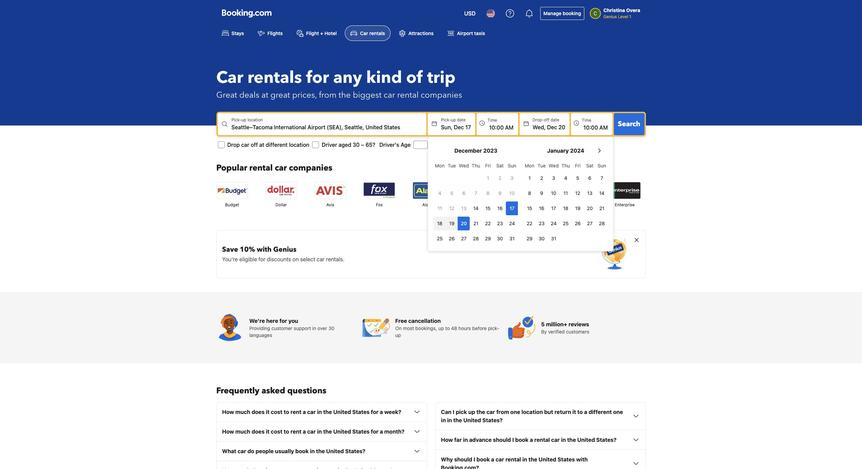 Task type: locate. For each thing, give the bounding box(es) containing it.
1 wed from the left
[[459, 163, 469, 169]]

for right eligible
[[258, 256, 265, 263]]

0 horizontal spatial thu
[[472, 163, 480, 169]]

car inside the can i pick up the car from one location but return it to a different one in in the united states?
[[486, 409, 495, 415]]

18 left hertz
[[563, 206, 568, 211]]

8 December 2023 checkbox
[[482, 187, 494, 200]]

2 cost from the top
[[271, 429, 282, 435]]

7 for 7 december 2023 option on the right top
[[475, 190, 477, 196]]

10 right 9 december 2023 option
[[509, 190, 515, 196]]

22 inside 22 option
[[527, 221, 532, 227]]

21 right 20 checkbox
[[599, 206, 604, 211]]

the inside car rentals for any kind of trip great deals at great prices, from the biggest car rental companies
[[339, 90, 351, 101]]

9 right 8 option
[[540, 190, 543, 196]]

15 left 16 option
[[527, 206, 532, 211]]

11 left the '12 january 2024' checkbox
[[564, 190, 568, 196]]

29 left the "30 january 2024" option
[[527, 236, 533, 242]]

3 January 2024 checkbox
[[548, 171, 560, 185]]

10 inside 10 january 2024 "checkbox"
[[551, 190, 556, 196]]

1 thu from the left
[[472, 163, 480, 169]]

4 January 2024 checkbox
[[560, 171, 572, 185]]

28 inside option
[[473, 236, 479, 242]]

31 January 2024 checkbox
[[548, 232, 560, 246]]

dec for wed,
[[547, 124, 557, 131]]

1 horizontal spatial fri
[[575, 163, 581, 169]]

0 vertical spatial cost
[[271, 409, 282, 415]]

book
[[515, 437, 529, 443], [295, 449, 309, 455], [477, 457, 490, 463]]

rental down of
[[397, 90, 419, 101]]

16 inside option
[[539, 206, 544, 211]]

2 thu from the left
[[561, 163, 570, 169]]

car
[[360, 30, 368, 36], [216, 67, 243, 89]]

4 left 5 december 2023 checkbox
[[438, 190, 441, 196]]

it
[[266, 409, 270, 415], [572, 409, 576, 415], [266, 429, 270, 435]]

2 inside checkbox
[[499, 175, 501, 181]]

1 3 from the left
[[511, 175, 514, 181]]

26 December 2023 checkbox
[[446, 232, 458, 246]]

2 sat from the left
[[586, 163, 594, 169]]

the down any
[[339, 90, 351, 101]]

8 inside checkbox
[[486, 190, 489, 196]]

12 right 11 december 2023 option at the top of page
[[449, 206, 454, 211]]

23 inside option
[[497, 221, 503, 227]]

1 horizontal spatial 12
[[575, 190, 580, 196]]

1 sat from the left
[[496, 163, 504, 169]]

eligible
[[239, 256, 257, 263]]

1 fri from the left
[[485, 163, 491, 169]]

1 24 from the left
[[509, 221, 515, 227]]

should up the booking.com?
[[454, 457, 472, 463]]

0 vertical spatial companies
[[421, 90, 462, 101]]

1 horizontal spatial should
[[493, 437, 511, 443]]

genius up discounts
[[273, 245, 296, 254]]

19 inside cell
[[449, 221, 454, 227]]

30 right '29 december 2023' option
[[497, 236, 503, 242]]

14
[[599, 190, 605, 196], [473, 206, 479, 211]]

location
[[247, 117, 263, 123], [289, 142, 309, 148], [522, 409, 543, 415]]

20 January 2024 checkbox
[[584, 202, 596, 216]]

1 22 from the left
[[485, 221, 491, 227]]

18 inside option
[[437, 221, 442, 227]]

with
[[257, 245, 272, 254], [576, 457, 588, 463]]

2 vertical spatial book
[[477, 457, 490, 463]]

22
[[485, 221, 491, 227], [527, 221, 532, 227]]

0 vertical spatial much
[[235, 409, 250, 415]]

in inside how much does it cost to rent a car in the united states for a week? dropdown button
[[317, 409, 322, 415]]

flight + hotel link
[[291, 25, 342, 41]]

in inside how much does it cost to rent a car in the united states for a month? dropdown button
[[317, 429, 322, 435]]

11 right "alamo"
[[438, 206, 442, 211]]

18 inside checkbox
[[563, 206, 568, 211]]

1 horizontal spatial 8
[[528, 190, 531, 196]]

1 date from the left
[[457, 117, 466, 123]]

dec inside drop-off date wed, dec 20
[[547, 124, 557, 131]]

7 January 2024 checkbox
[[596, 171, 608, 185]]

the down how far in advance should i book a rental car in the united states?
[[529, 457, 537, 463]]

0 horizontal spatial 16
[[497, 206, 503, 211]]

1 does from the top
[[252, 409, 265, 415]]

should
[[493, 437, 511, 443], [454, 457, 472, 463]]

dollar logo image
[[266, 182, 297, 199]]

1 horizontal spatial tue
[[538, 163, 546, 169]]

19 for 19 january 2024 checkbox
[[575, 206, 580, 211]]

i
[[453, 409, 454, 415], [512, 437, 514, 443], [474, 457, 475, 463]]

from inside the can i pick up the car from one location but return it to a different one in in the united states?
[[496, 409, 509, 415]]

flights
[[267, 30, 283, 36]]

1 horizontal spatial 11
[[564, 190, 568, 196]]

dec inside pick-up date sun, dec 17
[[454, 124, 464, 131]]

thu down the december 2023
[[472, 163, 480, 169]]

19 for 19 december 2023 checkbox
[[449, 221, 454, 227]]

how much does it cost to rent a car in the united states for a week? button
[[222, 408, 421, 417]]

thu
[[472, 163, 480, 169], [561, 163, 570, 169]]

9 right the 8 december 2023 checkbox
[[499, 190, 502, 196]]

0 vertical spatial with
[[257, 245, 272, 254]]

Driver's Age number field
[[413, 141, 428, 149]]

17 for 17 december 2023 option on the top right
[[510, 206, 515, 211]]

1 horizontal spatial i
[[474, 457, 475, 463]]

20 inside checkbox
[[587, 206, 593, 211]]

2 left the 3 checkbox on the right of the page
[[540, 175, 543, 181]]

for inside the we're here for you providing customer support in over 30 languages
[[280, 318, 287, 324]]

fri up 5 january 2024 option
[[575, 163, 581, 169]]

0 vertical spatial 12
[[575, 190, 580, 196]]

1 horizontal spatial 26
[[575, 221, 581, 227]]

how for how much does it cost to rent a car in the united states for a month?
[[222, 429, 234, 435]]

pick-
[[231, 117, 241, 123], [441, 117, 451, 123]]

rentals for car rentals
[[369, 30, 385, 36]]

can
[[441, 409, 451, 415]]

0 horizontal spatial tue
[[448, 163, 456, 169]]

can i pick up the car from one location but return it to a different one in in the united states?
[[441, 409, 623, 424]]

1 horizontal spatial 20
[[559, 124, 565, 131]]

2 sun from the left
[[598, 163, 606, 169]]

wed up the 3 checkbox on the right of the page
[[549, 163, 559, 169]]

driver aged 30 – 65?
[[322, 142, 375, 148]]

31 inside checkbox
[[509, 236, 515, 242]]

at
[[261, 90, 268, 101], [259, 142, 264, 148]]

1 for january 2024
[[529, 175, 531, 181]]

5 inside option
[[576, 175, 579, 181]]

by
[[541, 329, 547, 335]]

2 one from the left
[[613, 409, 623, 415]]

cost for how much does it cost to rent a car in the united states for a month?
[[271, 429, 282, 435]]

0 horizontal spatial 18
[[437, 221, 442, 227]]

states for month?
[[352, 429, 370, 435]]

5 December 2023 checkbox
[[446, 187, 458, 200]]

14 inside 'option'
[[473, 206, 479, 211]]

much for how much does it cost to rent a car in the united states for a month?
[[235, 429, 250, 435]]

car for car rentals
[[360, 30, 368, 36]]

flight
[[306, 30, 319, 36]]

the
[[339, 90, 351, 101], [323, 409, 332, 415], [476, 409, 485, 415], [453, 418, 462, 424], [323, 429, 332, 435], [567, 437, 576, 443], [316, 449, 325, 455], [529, 457, 537, 463]]

sun up 7 checkbox
[[598, 163, 606, 169]]

sixt
[[523, 202, 530, 208]]

11 for the 11 january 2024 checkbox
[[564, 190, 568, 196]]

1 much from the top
[[235, 409, 250, 415]]

up down on
[[395, 333, 401, 338]]

location left the but
[[522, 409, 543, 415]]

30 right 29 january 2024 option
[[539, 236, 545, 242]]

2 does from the top
[[252, 429, 265, 435]]

2 horizontal spatial 17
[[551, 206, 556, 211]]

sat up 2 december 2023 checkbox
[[496, 163, 504, 169]]

15 inside option
[[485, 206, 491, 211]]

1 sun from the left
[[508, 163, 516, 169]]

6 for 6 'checkbox' on the right
[[588, 175, 591, 181]]

25 inside option
[[437, 236, 443, 242]]

20 right wed,
[[559, 124, 565, 131]]

29 January 2024 checkbox
[[524, 232, 536, 246]]

4 December 2023 checkbox
[[434, 187, 446, 200]]

1 horizontal spatial different
[[589, 409, 612, 415]]

off up wed,
[[544, 117, 549, 123]]

customers
[[566, 329, 589, 335]]

23 inside option
[[539, 221, 545, 227]]

0 vertical spatial 21
[[599, 206, 604, 211]]

search button
[[614, 113, 644, 135]]

24
[[509, 221, 515, 227], [551, 221, 557, 227]]

to inside free cancellation on most bookings, up to 48 hours before pick- up
[[445, 326, 450, 332]]

airport taxis link
[[442, 25, 491, 41]]

1 vertical spatial 20
[[587, 206, 593, 211]]

tue
[[448, 163, 456, 169], [538, 163, 546, 169]]

2 vertical spatial states
[[558, 457, 575, 463]]

11 December 2023 checkbox
[[434, 202, 446, 216]]

25 left 26 checkbox
[[437, 236, 443, 242]]

22 left 23 january 2024 option
[[527, 221, 532, 227]]

8 January 2024 checkbox
[[524, 187, 536, 200]]

sun,
[[441, 124, 452, 131]]

2 mon from the left
[[525, 163, 534, 169]]

wed down december
[[459, 163, 469, 169]]

1 horizontal spatial 9
[[540, 190, 543, 196]]

at left great
[[261, 90, 268, 101]]

car inside car rentals for any kind of trip great deals at great prices, from the biggest car rental companies
[[216, 67, 243, 89]]

up down "deals"
[[241, 117, 246, 123]]

21 inside 21 checkbox
[[599, 206, 604, 211]]

3
[[511, 175, 514, 181], [552, 175, 555, 181]]

1 horizontal spatial 2
[[540, 175, 543, 181]]

pick-
[[488, 326, 499, 332]]

it for how much does it cost to rent a car in the united states for a month?
[[266, 429, 270, 435]]

0 horizontal spatial one
[[510, 409, 520, 415]]

much for how much does it cost to rent a car in the united states for a week?
[[235, 409, 250, 415]]

1 vertical spatial rentals
[[248, 67, 302, 89]]

up inside the can i pick up the car from one location but return it to a different one in in the united states?
[[468, 409, 475, 415]]

does
[[252, 409, 265, 415], [252, 429, 265, 435]]

2 10 from the left
[[551, 190, 556, 196]]

discounts
[[267, 256, 291, 263]]

companies down trip
[[421, 90, 462, 101]]

for left week?
[[371, 409, 379, 415]]

23 for 23 option
[[497, 221, 503, 227]]

1 15 from the left
[[485, 206, 491, 211]]

companies inside car rentals for any kind of trip great deals at great prices, from the biggest car rental companies
[[421, 90, 462, 101]]

enterprise
[[615, 202, 635, 208]]

1 horizontal spatial 7
[[601, 175, 603, 181]]

2 29 from the left
[[527, 236, 533, 242]]

rent up what car do people usually book in the united states?
[[291, 429, 301, 435]]

dec right the 'sun,'
[[454, 124, 464, 131]]

25 inside option
[[563, 221, 569, 227]]

tue down december
[[448, 163, 456, 169]]

20 inside 'checkbox'
[[461, 221, 467, 227]]

0 vertical spatial 6
[[588, 175, 591, 181]]

genius inside save 10% with genius you're eligible for discounts on select car rentals.
[[273, 245, 296, 254]]

23 left 24 checkbox
[[539, 221, 545, 227]]

date up december
[[457, 117, 466, 123]]

1 vertical spatial rent
[[291, 429, 301, 435]]

driver's age
[[379, 142, 411, 148]]

hertz logo image
[[560, 182, 591, 199]]

2 2 from the left
[[540, 175, 543, 181]]

0 horizontal spatial should
[[454, 457, 472, 463]]

1 left 2 december 2023 checkbox
[[487, 175, 489, 181]]

29 December 2023 checkbox
[[482, 232, 494, 246]]

17 inside option
[[510, 206, 515, 211]]

5
[[576, 175, 579, 181], [450, 190, 453, 196], [541, 322, 545, 328]]

27 inside 27 option
[[461, 236, 467, 242]]

1 horizontal spatial 10
[[551, 190, 556, 196]]

it right return
[[572, 409, 576, 415]]

you're
[[222, 256, 238, 263]]

1 grid from the left
[[434, 159, 518, 246]]

2 23 from the left
[[539, 221, 545, 227]]

1 31 from the left
[[509, 236, 515, 242]]

i up why should i book a car rental in the united states with booking.com?
[[512, 437, 514, 443]]

11 January 2024 checkbox
[[560, 187, 572, 200]]

1 horizontal spatial grid
[[524, 159, 608, 246]]

1 mon tue wed thu from the left
[[435, 163, 480, 169]]

0 horizontal spatial 25
[[437, 236, 443, 242]]

19 right 18 checkbox
[[575, 206, 580, 211]]

2 9 from the left
[[540, 190, 543, 196]]

of
[[406, 67, 423, 89]]

1 left 2 option
[[529, 175, 531, 181]]

what car do people usually book in the united states? button
[[222, 447, 421, 456]]

2 for december 2023
[[499, 175, 501, 181]]

2 grid from the left
[[524, 159, 608, 246]]

date for 20
[[551, 117, 559, 123]]

1 10 from the left
[[509, 190, 515, 196]]

1 for december 2023
[[487, 175, 489, 181]]

22 inside 22 december 2023 'checkbox'
[[485, 221, 491, 227]]

1 cost from the top
[[271, 409, 282, 415]]

0 horizontal spatial 8
[[486, 190, 489, 196]]

5 January 2024 checkbox
[[572, 171, 584, 185]]

in inside the we're here for you providing customer support in over 30 languages
[[312, 326, 316, 332]]

december
[[454, 148, 482, 154]]

2 24 from the left
[[551, 221, 557, 227]]

with inside why should i book a car rental in the united states with booking.com?
[[576, 457, 588, 463]]

6 December 2023 checkbox
[[458, 187, 470, 200]]

26 for '26 january 2024' checkbox at right
[[575, 221, 581, 227]]

13 January 2024 checkbox
[[584, 187, 596, 200]]

pick- up drop
[[231, 117, 241, 123]]

9 for 9 december 2023 option
[[499, 190, 502, 196]]

7 up thrifty
[[475, 190, 477, 196]]

1 horizontal spatial 16
[[539, 206, 544, 211]]

20 for 20 checkbox
[[587, 206, 593, 211]]

6 January 2024 checkbox
[[584, 171, 596, 185]]

21
[[599, 206, 604, 211], [473, 221, 478, 227]]

0 horizontal spatial 27
[[461, 236, 467, 242]]

31 right the "30 january 2024" option
[[551, 236, 556, 242]]

0 vertical spatial states?
[[482, 418, 503, 424]]

thu for january
[[561, 163, 570, 169]]

11 inside 11 december 2023 option
[[438, 206, 442, 211]]

states inside why should i book a car rental in the united states with booking.com?
[[558, 457, 575, 463]]

1 horizontal spatial rentals
[[369, 30, 385, 36]]

22 January 2024 checkbox
[[524, 217, 536, 231]]

rent for how much does it cost to rent a car in the united states for a month?
[[291, 429, 301, 435]]

pick- for pick-up date sun, dec 17
[[441, 117, 451, 123]]

rent for how much does it cost to rent a car in the united states for a week?
[[291, 409, 301, 415]]

30
[[353, 142, 360, 148], [497, 236, 503, 242], [539, 236, 545, 242], [328, 326, 334, 332]]

10
[[509, 190, 515, 196], [551, 190, 556, 196]]

Pick-up location field
[[231, 123, 427, 132]]

does for how much does it cost to rent a car in the united states for a week?
[[252, 409, 265, 415]]

5 inside checkbox
[[450, 190, 453, 196]]

0 horizontal spatial 15
[[485, 206, 491, 211]]

17 inside checkbox
[[551, 206, 556, 211]]

companies down the driver
[[289, 163, 332, 174]]

22 right 21 december 2023 checkbox
[[485, 221, 491, 227]]

rental down how far in advance should i book a rental car in the united states?
[[505, 457, 521, 463]]

reviews
[[569, 322, 589, 328]]

mon for january
[[525, 163, 534, 169]]

0 vertical spatial 20
[[559, 124, 565, 131]]

0 horizontal spatial states?
[[345, 449, 365, 455]]

0 vertical spatial off
[[544, 117, 549, 123]]

1 horizontal spatial 25
[[563, 221, 569, 227]]

1 mon from the left
[[435, 163, 445, 169]]

i right 'can'
[[453, 409, 454, 415]]

1 horizontal spatial date
[[551, 117, 559, 123]]

fri for 2023
[[485, 163, 491, 169]]

0 horizontal spatial 17
[[465, 124, 471, 131]]

7 December 2023 checkbox
[[470, 187, 482, 200]]

cost up the usually
[[271, 429, 282, 435]]

avis
[[326, 202, 334, 208]]

15 December 2023 checkbox
[[482, 202, 494, 216]]

6 inside option
[[462, 190, 465, 196]]

8 inside option
[[528, 190, 531, 196]]

sixt logo image
[[511, 182, 542, 199]]

great
[[216, 90, 237, 101]]

rental up why should i book a car rental in the united states with booking.com? dropdown button
[[534, 437, 550, 443]]

0 vertical spatial states
[[352, 409, 370, 415]]

17 right 16 option
[[551, 206, 556, 211]]

0 vertical spatial 25
[[563, 221, 569, 227]]

1 vertical spatial 28
[[473, 236, 479, 242]]

30 right over
[[328, 326, 334, 332]]

12 inside 12 december 2023 checkbox
[[449, 206, 454, 211]]

13
[[587, 190, 592, 196], [461, 206, 466, 211]]

1 horizontal spatial 31
[[551, 236, 556, 242]]

0 horizontal spatial car
[[216, 67, 243, 89]]

0 vertical spatial 19
[[575, 206, 580, 211]]

18 left 19 december 2023 checkbox
[[437, 221, 442, 227]]

1 23 from the left
[[497, 221, 503, 227]]

hotel
[[325, 30, 337, 36]]

7 right 6 'checkbox' on the right
[[601, 175, 603, 181]]

1 pick- from the left
[[231, 117, 241, 123]]

aged
[[339, 142, 351, 148]]

rental
[[397, 90, 419, 101], [249, 163, 273, 174], [534, 437, 550, 443], [505, 457, 521, 463]]

christina
[[603, 7, 625, 13]]

2 pick- from the left
[[441, 117, 451, 123]]

26 right 25 option
[[449, 236, 455, 242]]

26 inside 26 checkbox
[[449, 236, 455, 242]]

15 for the 15 january 2024 checkbox
[[527, 206, 532, 211]]

sat up 6 'checkbox' on the right
[[586, 163, 594, 169]]

0 vertical spatial does
[[252, 409, 265, 415]]

book right the usually
[[295, 449, 309, 455]]

1 horizontal spatial mon tue wed thu
[[525, 163, 570, 169]]

0 horizontal spatial 2
[[499, 175, 501, 181]]

car inside car rentals link
[[360, 30, 368, 36]]

14 for 14 january 2024 option
[[599, 190, 605, 196]]

12 inside the '12 january 2024' checkbox
[[575, 190, 580, 196]]

0 horizontal spatial 10
[[509, 190, 515, 196]]

3 December 2023 checkbox
[[506, 171, 518, 185]]

2 much from the top
[[235, 429, 250, 435]]

0 horizontal spatial 13
[[461, 206, 466, 211]]

31 for 31 december 2023 checkbox
[[509, 236, 515, 242]]

27 January 2024 checkbox
[[584, 217, 596, 231]]

20 for 20 'checkbox'
[[461, 221, 467, 227]]

0 horizontal spatial mon
[[435, 163, 445, 169]]

28
[[599, 221, 605, 227], [473, 236, 479, 242]]

it inside the can i pick up the car from one location but return it to a different one in in the united states?
[[572, 409, 576, 415]]

16 January 2024 checkbox
[[536, 202, 548, 216]]

26 right 25 january 2024 option
[[575, 221, 581, 227]]

we're here for you image
[[216, 314, 244, 342]]

0 horizontal spatial date
[[457, 117, 466, 123]]

states? inside the can i pick up the car from one location but return it to a different one in in the united states?
[[482, 418, 503, 424]]

28 January 2024 checkbox
[[596, 217, 608, 231]]

1 8 from the left
[[486, 190, 489, 196]]

it for how much does it cost to rent a car in the united states for a week?
[[266, 409, 270, 415]]

14 December 2023 checkbox
[[470, 202, 482, 216]]

16 for 16 december 2023 checkbox
[[497, 206, 503, 211]]

manage
[[543, 10, 562, 16]]

6
[[588, 175, 591, 181], [462, 190, 465, 196]]

1 horizontal spatial 28
[[599, 221, 605, 227]]

1 horizontal spatial pick-
[[441, 117, 451, 123]]

0 horizontal spatial 19
[[449, 221, 454, 227]]

1 horizontal spatial states?
[[482, 418, 503, 424]]

2 dec from the left
[[547, 124, 557, 131]]

0 vertical spatial 11
[[564, 190, 568, 196]]

2 horizontal spatial location
[[522, 409, 543, 415]]

27 inside "27" checkbox
[[587, 221, 593, 227]]

up inside pick-up date sun, dec 17
[[451, 117, 456, 123]]

2 horizontal spatial 5
[[576, 175, 579, 181]]

2 tue from the left
[[538, 163, 546, 169]]

19 December 2023 checkbox
[[446, 217, 458, 231]]

location down "deals"
[[247, 117, 263, 123]]

17 right the 'sun,'
[[465, 124, 471, 131]]

1 29 from the left
[[485, 236, 491, 242]]

6 inside 'checkbox'
[[588, 175, 591, 181]]

2 December 2023 checkbox
[[494, 171, 506, 185]]

16 inside checkbox
[[497, 206, 503, 211]]

on
[[395, 326, 402, 332]]

16 right the '15 december 2023' option
[[497, 206, 503, 211]]

19 cell
[[446, 216, 458, 231]]

20 inside drop-off date wed, dec 20
[[559, 124, 565, 131]]

the inside why should i book a car rental in the united states with booking.com?
[[529, 457, 537, 463]]

usd
[[464, 10, 476, 17]]

1 vertical spatial book
[[295, 449, 309, 455]]

0 vertical spatial should
[[493, 437, 511, 443]]

mon tue wed thu
[[435, 163, 480, 169], [525, 163, 570, 169]]

2 date from the left
[[551, 117, 559, 123]]

28 left '29 december 2023' option
[[473, 236, 479, 242]]

rentals for car rentals for any kind of trip great deals at great prices, from the biggest car rental companies
[[248, 67, 302, 89]]

1 inside "checkbox"
[[529, 175, 531, 181]]

1 horizontal spatial 14
[[599, 190, 605, 196]]

9 January 2024 checkbox
[[536, 187, 548, 200]]

15 inside checkbox
[[527, 206, 532, 211]]

alamo logo image
[[413, 182, 444, 199]]

0 horizontal spatial 7
[[475, 190, 477, 196]]

2 horizontal spatial states?
[[596, 437, 617, 443]]

1 vertical spatial 14
[[473, 206, 479, 211]]

a left the month?
[[380, 429, 383, 435]]

1 vertical spatial 21
[[473, 221, 478, 227]]

mon up 1 january 2024 "checkbox" at top right
[[525, 163, 534, 169]]

23 December 2023 checkbox
[[494, 217, 506, 231]]

26 January 2024 checkbox
[[572, 217, 584, 231]]

7 inside checkbox
[[601, 175, 603, 181]]

flights link
[[252, 25, 288, 41]]

from
[[319, 90, 337, 101], [496, 409, 509, 415]]

21 inside 21 december 2023 checkbox
[[473, 221, 478, 227]]

21 December 2023 checkbox
[[470, 217, 482, 231]]

29 for '29 december 2023' option
[[485, 236, 491, 242]]

prices,
[[292, 90, 317, 101]]

rentals.
[[326, 256, 344, 263]]

6 right 5 january 2024 option
[[588, 175, 591, 181]]

january
[[547, 148, 569, 154]]

1 2 from the left
[[499, 175, 501, 181]]

the right pick
[[476, 409, 485, 415]]

support
[[294, 326, 311, 332]]

tue up 2 option
[[538, 163, 546, 169]]

2 22 from the left
[[527, 221, 532, 227]]

2 31 from the left
[[551, 236, 556, 242]]

17 inside pick-up date sun, dec 17
[[465, 124, 471, 131]]

11 inside checkbox
[[564, 190, 568, 196]]

10 inside 10 option
[[509, 190, 515, 196]]

19 January 2024 checkbox
[[572, 202, 584, 216]]

18 January 2024 checkbox
[[560, 202, 572, 216]]

fri
[[485, 163, 491, 169], [575, 163, 581, 169]]

28 inside "option"
[[599, 221, 605, 227]]

to left 48
[[445, 326, 450, 332]]

for up prices,
[[306, 67, 329, 89]]

1 horizontal spatial car
[[360, 30, 368, 36]]

2 16 from the left
[[539, 206, 544, 211]]

date inside pick-up date sun, dec 17
[[457, 117, 466, 123]]

fox logo image
[[364, 182, 395, 199]]

how much does it cost to rent a car in the united states for a month?
[[222, 429, 404, 435]]

i up the booking.com?
[[474, 457, 475, 463]]

tue for december
[[448, 163, 456, 169]]

0 horizontal spatial 3
[[511, 175, 514, 181]]

thrifty logo image
[[462, 182, 493, 199]]

pick- inside pick-up date sun, dec 17
[[441, 117, 451, 123]]

off inside drop-off date wed, dec 20
[[544, 117, 549, 123]]

1 one from the left
[[510, 409, 520, 415]]

21 January 2024 checkbox
[[596, 202, 608, 216]]

13 right the '12 january 2024' checkbox
[[587, 190, 592, 196]]

0 horizontal spatial 23
[[497, 221, 503, 227]]

0 vertical spatial book
[[515, 437, 529, 443]]

13 right 12 december 2023 checkbox
[[461, 206, 466, 211]]

budget logo image
[[217, 182, 248, 199]]

0 horizontal spatial 24
[[509, 221, 515, 227]]

how much does it cost to rent a car in the united states for a month? button
[[222, 428, 421, 436]]

wed for january
[[549, 163, 559, 169]]

1 9 from the left
[[499, 190, 502, 196]]

cost down asked
[[271, 409, 282, 415]]

united inside how far in advance should i book a rental car in the united states? dropdown button
[[577, 437, 595, 443]]

popular rental car companies
[[216, 163, 332, 174]]

8 right 7 december 2023 option on the right top
[[486, 190, 489, 196]]

off
[[544, 117, 549, 123], [251, 142, 258, 148]]

0 horizontal spatial 22
[[485, 221, 491, 227]]

7 for 7 checkbox
[[601, 175, 603, 181]]

genius down "christina"
[[603, 14, 617, 19]]

grid
[[434, 159, 518, 246], [524, 159, 608, 246]]

up left 48
[[438, 326, 444, 332]]

2 15 from the left
[[527, 206, 532, 211]]

dec
[[454, 124, 464, 131], [547, 124, 557, 131]]

1 horizontal spatial from
[[496, 409, 509, 415]]

1 dec from the left
[[454, 124, 464, 131]]

rentals inside car rentals for any kind of trip great deals at great prices, from the biggest car rental companies
[[248, 67, 302, 89]]

1 16 from the left
[[497, 206, 503, 211]]

10 right 9 option
[[551, 190, 556, 196]]

book up why should i book a car rental in the united states with booking.com?
[[515, 437, 529, 443]]

on
[[292, 256, 299, 263]]

1 rent from the top
[[291, 409, 301, 415]]

car inside save 10% with genius you're eligible for discounts on select car rentals.
[[317, 256, 325, 263]]

here
[[266, 318, 278, 324]]

1 tue from the left
[[448, 163, 456, 169]]

1 horizontal spatial dec
[[547, 124, 557, 131]]

1 horizontal spatial thu
[[561, 163, 570, 169]]

2 rent from the top
[[291, 429, 301, 435]]

1 horizontal spatial off
[[544, 117, 549, 123]]

from inside car rentals for any kind of trip great deals at great prices, from the biggest car rental companies
[[319, 90, 337, 101]]

2 8 from the left
[[528, 190, 531, 196]]

1 vertical spatial genius
[[273, 245, 296, 254]]

in
[[312, 326, 316, 332], [317, 409, 322, 415], [441, 418, 446, 424], [447, 418, 452, 424], [317, 429, 322, 435], [463, 437, 468, 443], [561, 437, 566, 443], [310, 449, 315, 455], [522, 457, 527, 463]]

enterprise logo image
[[609, 182, 640, 199]]

0 vertical spatial 27
[[587, 221, 593, 227]]

2 mon tue wed thu from the left
[[525, 163, 570, 169]]

advance
[[469, 437, 492, 443]]

sun
[[508, 163, 516, 169], [598, 163, 606, 169]]

11 for 11 december 2023 option at the top of page
[[438, 206, 442, 211]]

24 inside checkbox
[[551, 221, 557, 227]]

2 wed from the left
[[549, 163, 559, 169]]

it down frequently asked questions
[[266, 409, 270, 415]]

states left week?
[[352, 409, 370, 415]]

1
[[629, 14, 631, 19], [487, 175, 489, 181], [529, 175, 531, 181]]

up
[[241, 117, 246, 123], [451, 117, 456, 123], [438, 326, 444, 332], [395, 333, 401, 338], [468, 409, 475, 415]]

1 vertical spatial 13
[[461, 206, 466, 211]]

1 horizontal spatial 6
[[588, 175, 591, 181]]

for inside save 10% with genius you're eligible for discounts on select car rentals.
[[258, 256, 265, 263]]

fri up 1 december 2023 option
[[485, 163, 491, 169]]

2 fri from the left
[[575, 163, 581, 169]]

at inside car rentals for any kind of trip great deals at great prices, from the biggest car rental companies
[[261, 90, 268, 101]]

14 inside option
[[599, 190, 605, 196]]

drop-off date wed, dec 20
[[533, 117, 565, 131]]

how left far
[[441, 437, 453, 443]]

1 horizontal spatial 1
[[529, 175, 531, 181]]

0 horizontal spatial 1
[[487, 175, 489, 181]]

providing
[[249, 326, 270, 332]]

rental down drop car off at different location
[[249, 163, 273, 174]]

stays link
[[216, 25, 250, 41]]

1 vertical spatial 26
[[449, 236, 455, 242]]

2 3 from the left
[[552, 175, 555, 181]]

4 right the 3 checkbox on the right of the page
[[564, 175, 567, 181]]

1 vertical spatial should
[[454, 457, 472, 463]]

18 cell
[[434, 216, 446, 231]]

1 vertical spatial location
[[289, 142, 309, 148]]

date
[[457, 117, 466, 123], [551, 117, 559, 123]]

22 for 22 option
[[527, 221, 532, 227]]

2 vertical spatial states?
[[345, 449, 365, 455]]

united inside the can i pick up the car from one location but return it to a different one in in the united states?
[[463, 418, 481, 424]]

car inside car rentals for any kind of trip great deals at great prices, from the biggest car rental companies
[[384, 90, 395, 101]]

1 horizontal spatial 17
[[510, 206, 515, 211]]

to right return
[[577, 409, 583, 415]]

26 inside '26 january 2024' checkbox
[[575, 221, 581, 227]]

much up do
[[235, 429, 250, 435]]

1 horizontal spatial sun
[[598, 163, 606, 169]]

65?
[[366, 142, 375, 148]]

0 horizontal spatial 31
[[509, 236, 515, 242]]



Task type: describe. For each thing, give the bounding box(es) containing it.
christina overa genius level 1
[[603, 7, 640, 19]]

30 inside checkbox
[[497, 236, 503, 242]]

the up how much does it cost to rent a car in the united states for a month? dropdown button
[[323, 409, 332, 415]]

save 10% with genius you're eligible for discounts on select car rentals.
[[222, 245, 344, 263]]

before
[[472, 326, 487, 332]]

december 2023
[[454, 148, 497, 154]]

21 for 21 checkbox
[[599, 206, 604, 211]]

attractions
[[408, 30, 434, 36]]

how much does it cost to rent a car in the united states for a week?
[[222, 409, 401, 415]]

location inside the can i pick up the car from one location but return it to a different one in in the united states?
[[522, 409, 543, 415]]

sun for 2024
[[598, 163, 606, 169]]

different inside the can i pick up the car from one location but return it to a different one in in the united states?
[[589, 409, 612, 415]]

2 horizontal spatial book
[[515, 437, 529, 443]]

people
[[256, 449, 274, 455]]

30 left – on the top left of page
[[353, 142, 360, 148]]

driver
[[322, 142, 337, 148]]

for left the month?
[[371, 429, 379, 435]]

rental inside car rentals for any kind of trip great deals at great prices, from the biggest car rental companies
[[397, 90, 419, 101]]

should inside why should i book a car rental in the united states with booking.com?
[[454, 457, 472, 463]]

27 for 27 option
[[461, 236, 467, 242]]

a down how much does it cost to rent a car in the united states for a week? at the bottom left of the page
[[303, 429, 306, 435]]

13 December 2023 checkbox
[[458, 202, 470, 216]]

avis logo image
[[315, 182, 346, 199]]

pick-up date sun, dec 17
[[441, 117, 471, 131]]

10 December 2023 checkbox
[[506, 187, 518, 200]]

30 January 2024 checkbox
[[536, 232, 548, 246]]

great
[[270, 90, 290, 101]]

sun for 2023
[[508, 163, 516, 169]]

dec for sun,
[[454, 124, 464, 131]]

the down how much does it cost to rent a car in the united states for a month? dropdown button
[[316, 449, 325, 455]]

+
[[320, 30, 323, 36]]

6 for 6 option at the top of the page
[[462, 190, 465, 196]]

14 January 2024 checkbox
[[596, 187, 608, 200]]

2 for january 2024
[[540, 175, 543, 181]]

a down questions
[[303, 409, 306, 415]]

dollar
[[276, 202, 287, 208]]

28 for 28 january 2024 "option"
[[599, 221, 605, 227]]

13 for 13 option
[[461, 206, 466, 211]]

1 December 2023 checkbox
[[482, 171, 494, 185]]

12 for 12 december 2023 checkbox
[[449, 206, 454, 211]]

24 for 24 checkbox
[[551, 221, 557, 227]]

united inside what car do people usually book in the united states? dropdown button
[[326, 449, 344, 455]]

a inside why should i book a car rental in the united states with booking.com?
[[491, 457, 494, 463]]

20 December 2023 checkbox
[[458, 217, 470, 231]]

10 for 10 option
[[509, 190, 515, 196]]

booking
[[563, 10, 581, 16]]

16 for 16 option
[[539, 206, 544, 211]]

search
[[618, 120, 640, 129]]

31 for 31 checkbox
[[551, 236, 556, 242]]

does for how much does it cost to rent a car in the united states for a month?
[[252, 429, 265, 435]]

1 vertical spatial at
[[259, 142, 264, 148]]

drop car off at different location
[[227, 142, 309, 148]]

the down how much does it cost to rent a car in the united states for a week? dropdown button on the left of page
[[323, 429, 332, 435]]

1 vertical spatial 4
[[438, 190, 441, 196]]

usually
[[275, 449, 294, 455]]

car inside why should i book a car rental in the united states with booking.com?
[[496, 457, 504, 463]]

verified
[[548, 329, 565, 335]]

you
[[288, 318, 298, 324]]

9 December 2023 checkbox
[[494, 187, 506, 200]]

can i pick up the car from one location but return it to a different one in in the united states? button
[[441, 408, 640, 425]]

5 for 5 december 2023 checkbox
[[450, 190, 453, 196]]

date for 17
[[457, 117, 466, 123]]

driver's
[[379, 142, 399, 148]]

5 for 5 january 2024 option
[[576, 175, 579, 181]]

most
[[403, 326, 414, 332]]

cost for how much does it cost to rent a car in the united states for a week?
[[271, 409, 282, 415]]

we're here for you providing customer support in over 30 languages
[[249, 318, 334, 338]]

in inside what car do people usually book in the united states? dropdown button
[[310, 449, 315, 455]]

in inside why should i book a car rental in the united states with booking.com?
[[522, 457, 527, 463]]

48
[[451, 326, 457, 332]]

mon tue wed thu for january
[[525, 163, 570, 169]]

mon for december
[[435, 163, 445, 169]]

17 cell
[[506, 200, 518, 216]]

thu for december
[[472, 163, 480, 169]]

29 for 29 january 2024 option
[[527, 236, 533, 242]]

fox
[[376, 202, 383, 208]]

grid for january
[[524, 159, 608, 246]]

sat for 2024
[[586, 163, 594, 169]]

customer
[[271, 326, 292, 332]]

month?
[[384, 429, 404, 435]]

genius inside christina overa genius level 1
[[603, 14, 617, 19]]

15 January 2024 checkbox
[[524, 202, 536, 216]]

1 inside christina overa genius level 1
[[629, 14, 631, 19]]

united inside why should i book a car rental in the united states with booking.com?
[[539, 457, 556, 463]]

17 December 2023 checkbox
[[506, 202, 518, 216]]

to up the usually
[[284, 429, 289, 435]]

12 January 2024 checkbox
[[572, 187, 584, 200]]

1 horizontal spatial 4
[[564, 175, 567, 181]]

rental inside why should i book a car rental in the united states with booking.com?
[[505, 457, 521, 463]]

states for week?
[[352, 409, 370, 415]]

22 for 22 december 2023 'checkbox'
[[485, 221, 491, 227]]

car rentals
[[360, 30, 385, 36]]

usd button
[[460, 5, 480, 22]]

bookings,
[[415, 326, 437, 332]]

2 horizontal spatial i
[[512, 437, 514, 443]]

24 January 2024 checkbox
[[548, 217, 560, 231]]

18 for 18 checkbox
[[563, 206, 568, 211]]

fri for 2024
[[575, 163, 581, 169]]

a left week?
[[380, 409, 383, 415]]

far
[[454, 437, 462, 443]]

a inside the can i pick up the car from one location but return it to a different one in in the united states?
[[584, 409, 587, 415]]

3 for december 2023
[[511, 175, 514, 181]]

how for how far in advance should i book a rental car in the united states?
[[441, 437, 453, 443]]

attractions link
[[393, 25, 439, 41]]

28 for 28 december 2023 option
[[473, 236, 479, 242]]

18 for 18 december 2023 option on the top right
[[437, 221, 442, 227]]

25 for 25 option
[[437, 236, 443, 242]]

frequently
[[216, 386, 259, 397]]

united inside how much does it cost to rent a car in the united states for a month? dropdown button
[[333, 429, 351, 435]]

booking.com online hotel reservations image
[[222, 9, 271, 18]]

pick- for pick-up location
[[231, 117, 241, 123]]

0 horizontal spatial different
[[266, 142, 288, 148]]

a down the can i pick up the car from one location but return it to a different one in in the united states?
[[530, 437, 533, 443]]

car rentals for any kind of trip great deals at great prices, from the biggest car rental companies
[[216, 67, 462, 101]]

airport
[[457, 30, 473, 36]]

1 vertical spatial states?
[[596, 437, 617, 443]]

25 December 2023 checkbox
[[434, 232, 446, 246]]

3 for january 2024
[[552, 175, 555, 181]]

2 January 2024 checkbox
[[536, 171, 548, 185]]

5 inside 5 million+ reviews by verified customers
[[541, 322, 545, 328]]

2024
[[570, 148, 584, 154]]

budget
[[225, 202, 239, 208]]

wed for december
[[459, 163, 469, 169]]

i inside the can i pick up the car from one location but return it to a different one in in the united states?
[[453, 409, 454, 415]]

languages
[[249, 333, 272, 338]]

how far in advance should i book a rental car in the united states? button
[[441, 436, 640, 444]]

23 for 23 january 2024 option
[[539, 221, 545, 227]]

sat for 2023
[[496, 163, 504, 169]]

over
[[318, 326, 327, 332]]

free cancellation image
[[362, 314, 390, 342]]

car rentals link
[[345, 25, 391, 41]]

deals
[[239, 90, 259, 101]]

23 January 2024 checkbox
[[536, 217, 548, 231]]

tue for january
[[538, 163, 546, 169]]

grid for december
[[434, 159, 518, 246]]

22 December 2023 checkbox
[[482, 217, 494, 231]]

16 December 2023 checkbox
[[494, 202, 506, 216]]

return
[[555, 409, 571, 415]]

25 January 2024 checkbox
[[560, 217, 572, 231]]

united inside how much does it cost to rent a car in the united states for a week? dropdown button
[[333, 409, 351, 415]]

1 vertical spatial off
[[251, 142, 258, 148]]

24 for 24 december 2023 option
[[509, 221, 515, 227]]

book inside why should i book a car rental in the united states with booking.com?
[[477, 457, 490, 463]]

save
[[222, 245, 238, 254]]

what car do people usually book in the united states?
[[222, 449, 365, 455]]

booking.com?
[[441, 465, 479, 469]]

asked
[[262, 386, 285, 397]]

flight + hotel
[[306, 30, 337, 36]]

to down asked
[[284, 409, 289, 415]]

24 December 2023 checkbox
[[506, 217, 518, 231]]

to inside the can i pick up the car from one location but return it to a different one in in the united states?
[[577, 409, 583, 415]]

0 horizontal spatial location
[[247, 117, 263, 123]]

26 for 26 checkbox
[[449, 236, 455, 242]]

10%
[[240, 245, 255, 254]]

any
[[333, 67, 362, 89]]

20 cell
[[458, 216, 470, 231]]

thrifty
[[471, 202, 484, 208]]

28 December 2023 checkbox
[[470, 232, 482, 246]]

17 for 17 checkbox
[[551, 206, 556, 211]]

2023
[[483, 148, 497, 154]]

mon tue wed thu for december
[[435, 163, 480, 169]]

drop
[[227, 142, 240, 148]]

january 2024
[[547, 148, 584, 154]]

overa
[[626, 7, 640, 13]]

0 horizontal spatial book
[[295, 449, 309, 455]]

10 for 10 january 2024 "checkbox"
[[551, 190, 556, 196]]

frequently asked questions
[[216, 386, 326, 397]]

10 January 2024 checkbox
[[548, 187, 560, 200]]

why should i book a car rental in the united states with booking.com?
[[441, 457, 588, 469]]

27 for "27" checkbox
[[587, 221, 593, 227]]

17 January 2024 checkbox
[[548, 202, 560, 216]]

stays
[[231, 30, 244, 36]]

21 for 21 december 2023 checkbox
[[473, 221, 478, 227]]

9 for 9 option
[[540, 190, 543, 196]]

1 January 2024 checkbox
[[524, 171, 536, 185]]

5 million+ reviews image
[[508, 314, 536, 342]]

30 inside option
[[539, 236, 545, 242]]

18 December 2023 checkbox
[[434, 217, 446, 231]]

8 for 8 option
[[528, 190, 531, 196]]

free
[[395, 318, 407, 324]]

30 inside the we're here for you providing customer support in over 30 languages
[[328, 326, 334, 332]]

12 for the '12 january 2024' checkbox
[[575, 190, 580, 196]]

14 for 14 december 2023 'option'
[[473, 206, 479, 211]]

questions
[[287, 386, 326, 397]]

we're
[[249, 318, 265, 324]]

pick
[[456, 409, 467, 415]]

with inside save 10% with genius you're eligible for discounts on select car rentals.
[[257, 245, 272, 254]]

hours
[[458, 326, 471, 332]]

30 December 2023 checkbox
[[494, 232, 506, 246]]

why should i book a car rental in the united states with booking.com? button
[[441, 456, 640, 469]]

i inside why should i book a car rental in the united states with booking.com?
[[474, 457, 475, 463]]

million+
[[546, 322, 567, 328]]

13 for 13 option at the right
[[587, 190, 592, 196]]

for inside car rentals for any kind of trip great deals at great prices, from the biggest car rental companies
[[306, 67, 329, 89]]

31 December 2023 checkbox
[[506, 232, 518, 246]]

8 for the 8 december 2023 checkbox
[[486, 190, 489, 196]]

kind
[[366, 67, 402, 89]]

the down pick
[[453, 418, 462, 424]]

25 for 25 january 2024 option
[[563, 221, 569, 227]]

select
[[300, 256, 315, 263]]

what
[[222, 449, 236, 455]]

how for how much does it cost to rent a car in the united states for a week?
[[222, 409, 234, 415]]

the down return
[[567, 437, 576, 443]]

12 December 2023 checkbox
[[446, 202, 458, 216]]

15 for the '15 december 2023' option
[[485, 206, 491, 211]]

27 December 2023 checkbox
[[458, 232, 470, 246]]

0 horizontal spatial companies
[[289, 163, 332, 174]]

week?
[[384, 409, 401, 415]]

car for car rentals for any kind of trip great deals at great prices, from the biggest car rental companies
[[216, 67, 243, 89]]

hertz
[[570, 202, 581, 208]]



Task type: vqa. For each thing, say whether or not it's contained in the screenshot.


